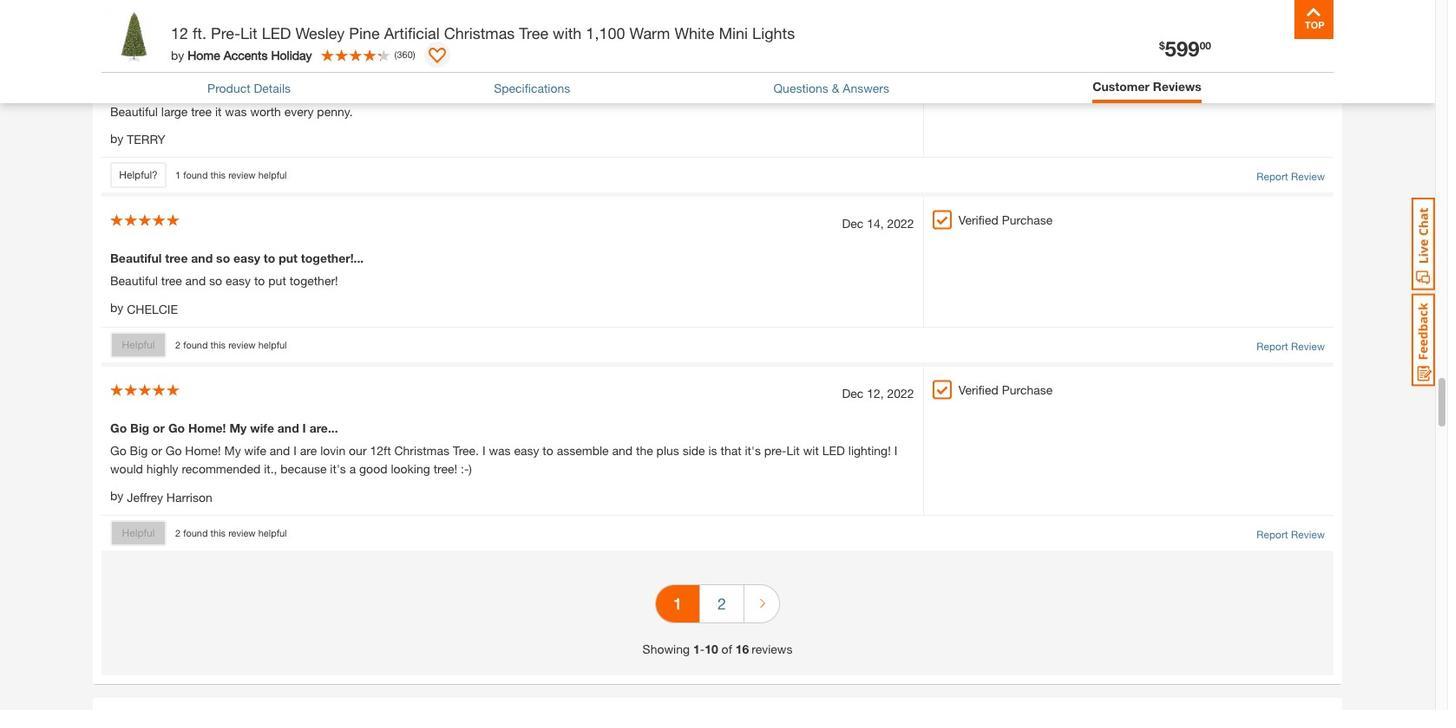 Task type: describe. For each thing, give the bounding box(es) containing it.
beautiful tree and so easy to put together!... beautiful tree and so easy to put together!
[[110, 251, 364, 288]]

with
[[553, 23, 582, 43]]

0 horizontal spatial lit
[[240, 23, 257, 43]]

1 review from the top
[[1291, 1, 1325, 14]]

it.,
[[264, 462, 277, 477]]

lights
[[752, 23, 795, 43]]

customer
[[1093, 79, 1150, 94]]

0 vertical spatial christmas
[[444, 23, 515, 43]]

assemble
[[557, 444, 609, 458]]

report for go big or go home! my wife and i are... go big or go home! my wife and i are lovin our 12ft christmas tree. i was easy to assemble and the plus side is that it's pre-lit wit led lighting! i would highly recommended it., because it's a good looking tree! :-)
[[1257, 529, 1288, 542]]

this for by jeffrey harrison
[[210, 527, 226, 539]]

jeffrey harrison button
[[127, 489, 212, 507]]

the
[[636, 444, 653, 458]]

0 vertical spatial home!
[[188, 421, 226, 436]]

easy inside go big or go home! my wife and i are... go big or go home! my wife and i are lovin our 12ft christmas tree. i was easy to assemble and the plus side is that it's pre-lit wit led lighting! i would highly recommended it., because it's a good looking tree! :-)
[[514, 444, 539, 458]]

i left are
[[294, 444, 297, 458]]

review for jeffrey harrison
[[228, 527, 256, 539]]

by for by jeffrey harrison
[[110, 489, 123, 504]]

helpful button for jeffrey harrison
[[110, 521, 167, 547]]

jeffrey
[[127, 490, 163, 505]]

together!
[[290, 274, 338, 288]]

pre-
[[211, 23, 240, 43]]

0 vertical spatial large
[[165, 81, 194, 96]]

recommended
[[182, 462, 261, 477]]

found for jeffrey harrison
[[183, 527, 208, 539]]

details
[[254, 81, 291, 95]]

0 vertical spatial so
[[216, 251, 230, 266]]

2 button
[[700, 586, 744, 623]]

&
[[832, 81, 839, 95]]

report review for beautiful tree and so easy to put together!... beautiful tree and so easy to put together!
[[1257, 340, 1325, 353]]

product image image
[[106, 9, 162, 65]]

$
[[1159, 39, 1165, 52]]

live chat image
[[1412, 198, 1435, 291]]

highly
[[146, 462, 178, 477]]

accents
[[224, 47, 268, 62]]

0 vertical spatial put
[[279, 251, 298, 266]]

reviews
[[752, 642, 793, 657]]

i right lighting!
[[894, 444, 897, 458]]

product
[[207, 81, 250, 95]]

chelcie button
[[127, 301, 178, 319]]

dec 14, 2022
[[842, 216, 914, 231]]

warm
[[629, 23, 670, 43]]

(
[[394, 48, 397, 60]]

by jeffrey harrison
[[110, 489, 212, 505]]

harrison
[[166, 490, 212, 505]]

2 found this review helpful for jeffrey harrison
[[175, 527, 287, 539]]

1 vertical spatial 1
[[693, 642, 700, 657]]

1 vertical spatial so
[[209, 274, 222, 288]]

1 vertical spatial big
[[130, 444, 148, 458]]

ft.
[[193, 23, 207, 43]]

questions
[[774, 81, 828, 95]]

1 vertical spatial worth
[[250, 104, 281, 119]]

display image
[[428, 48, 446, 65]]

that
[[721, 444, 742, 458]]

0 vertical spatial it
[[224, 81, 231, 96]]

led inside go big or go home! my wife and i are... go big or go home! my wife and i are lovin our 12ft christmas tree. i was easy to assemble and the plus side is that it's pre-lit wit led lighting! i would highly recommended it., because it's a good looking tree! :-)
[[822, 444, 845, 458]]

tree!
[[434, 462, 457, 477]]

1 report from the top
[[1257, 1, 1288, 14]]

1 vertical spatial was
[[225, 104, 247, 119]]

wesley
[[295, 23, 345, 43]]

beautiful large tree it was worth every penny.... beautiful large tree it was worth every penny.
[[110, 81, 382, 119]]

white
[[675, 23, 715, 43]]

wit
[[803, 444, 819, 458]]

1,100
[[586, 23, 625, 43]]

report review for go big or go home! my wife and i are... go big or go home! my wife and i are lovin our 12ft christmas tree. i was easy to assemble and the plus side is that it's pre-lit wit led lighting! i would highly recommended it., because it's a good looking tree! :-)
[[1257, 529, 1325, 542]]

12,
[[867, 386, 884, 401]]

report review button for beautiful large tree it was worth every penny.... beautiful large tree it was worth every penny.
[[1257, 170, 1325, 185]]

helpful button for chelcie
[[110, 333, 167, 359]]

0 vertical spatial or
[[153, 421, 165, 436]]

10
[[705, 642, 718, 657]]

1 verified from the top
[[959, 213, 999, 228]]

our
[[349, 444, 367, 458]]

artificial
[[384, 23, 440, 43]]

specifications
[[494, 81, 570, 95]]

12 ft. pre-lit led wesley pine artificial christmas tree with 1,100 warm white mini lights
[[171, 23, 795, 43]]

are...
[[309, 421, 338, 436]]

pine
[[349, 23, 380, 43]]

terry button
[[127, 131, 165, 149]]

pre-
[[764, 444, 787, 458]]

1 purchase from the top
[[1002, 213, 1053, 228]]

1 verified purchase from the top
[[959, 213, 1053, 228]]

0 vertical spatial )
[[413, 48, 415, 60]]

review for terry
[[228, 169, 256, 181]]

by terry
[[110, 131, 165, 147]]

14,
[[867, 216, 884, 231]]

16
[[736, 642, 749, 657]]

2022 for dec 14, 2022
[[887, 216, 914, 231]]

) inside go big or go home! my wife and i are... go big or go home! my wife and i are lovin our 12ft christmas tree. i was easy to assemble and the plus side is that it's pre-lit wit led lighting! i would highly recommended it., because it's a good looking tree! :-)
[[469, 462, 472, 477]]

penny.
[[317, 104, 353, 119]]

1 vertical spatial or
[[151, 444, 162, 458]]

found for terry
[[183, 169, 208, 181]]

12ft
[[370, 444, 391, 458]]

holiday
[[271, 47, 312, 62]]

by for by home accents holiday
[[171, 47, 184, 62]]

2022 for dec 12, 2022
[[887, 386, 914, 401]]

christmas inside go big or go home! my wife and i are... go big or go home! my wife and i are lovin our 12ft christmas tree. i was easy to assemble and the plus side is that it's pre-lit wit led lighting! i would highly recommended it., because it's a good looking tree! :-)
[[394, 444, 449, 458]]

would
[[110, 462, 143, 477]]

review for chelcie
[[228, 339, 256, 351]]

:-
[[461, 462, 469, 477]]

helpful? button
[[110, 163, 167, 189]]

2 found this review helpful for chelcie
[[175, 339, 287, 351]]

2 inside button
[[718, 595, 726, 614]]

this for by terry
[[210, 169, 226, 181]]

helpful for put
[[258, 339, 287, 351]]

penny....
[[333, 81, 382, 96]]

2 for jeffrey
[[175, 527, 181, 539]]

because
[[281, 462, 327, 477]]

by chelcie
[[110, 301, 178, 317]]

together!...
[[301, 251, 364, 266]]

0 vertical spatial every
[[298, 81, 330, 96]]

good
[[359, 462, 387, 477]]

00
[[1200, 39, 1211, 52]]

0 vertical spatial it's
[[745, 444, 761, 458]]

2 navigation
[[655, 573, 780, 641]]

$ 599 00
[[1159, 36, 1211, 61]]

1 beautiful from the top
[[110, 81, 162, 96]]

360
[[397, 48, 413, 60]]

599
[[1165, 36, 1200, 61]]

side
[[683, 444, 705, 458]]

-
[[700, 642, 705, 657]]

1 vertical spatial easy
[[226, 274, 251, 288]]

1 vertical spatial to
[[254, 274, 265, 288]]

0 horizontal spatial it's
[[330, 462, 346, 477]]

is
[[708, 444, 717, 458]]

0 vertical spatial easy
[[233, 251, 260, 266]]



Task type: locate. For each thing, give the bounding box(es) containing it.
i right tree.
[[482, 444, 486, 458]]

1 vertical spatial christmas
[[394, 444, 449, 458]]

lit
[[240, 23, 257, 43], [787, 444, 800, 458]]

2 for chelcie
[[175, 339, 181, 351]]

product details
[[207, 81, 291, 95]]

helpful?
[[119, 169, 158, 182]]

( 360 )
[[394, 48, 415, 60]]

0 vertical spatial verified
[[959, 213, 999, 228]]

it's left "a"
[[330, 462, 346, 477]]

helpful button down jeffrey
[[110, 521, 167, 547]]

large
[[165, 81, 194, 96], [161, 104, 188, 119]]

0 vertical spatial 2022
[[887, 216, 914, 231]]

1 vertical spatial found
[[183, 339, 208, 351]]

1 vertical spatial 2022
[[887, 386, 914, 401]]

2
[[175, 339, 181, 351], [175, 527, 181, 539], [718, 595, 726, 614]]

2 this from the top
[[210, 339, 226, 351]]

0 vertical spatial dec
[[842, 216, 864, 231]]

0 vertical spatial helpful button
[[110, 333, 167, 359]]

1 review from the top
[[228, 169, 256, 181]]

product details button
[[207, 79, 291, 97], [207, 79, 291, 97]]

review
[[1291, 1, 1325, 14], [1291, 170, 1325, 183], [1291, 340, 1325, 353], [1291, 529, 1325, 542]]

helpful down "by chelcie"
[[122, 339, 155, 352]]

2 2022 from the top
[[887, 386, 914, 401]]

1 helpful from the top
[[258, 169, 287, 181]]

helpful button down "by chelcie"
[[110, 333, 167, 359]]

2 helpful button from the top
[[110, 521, 167, 547]]

easy left assemble
[[514, 444, 539, 458]]

top button
[[1295, 0, 1334, 39]]

home!
[[188, 421, 226, 436], [185, 444, 221, 458]]

4 report review button from the top
[[1257, 528, 1325, 543]]

3 beautiful from the top
[[110, 251, 162, 266]]

2 review from the top
[[1291, 170, 1325, 183]]

are
[[300, 444, 317, 458]]

by for by terry
[[110, 131, 123, 145]]

led right wit
[[822, 444, 845, 458]]

every down details
[[284, 104, 314, 119]]

helpful down it.,
[[258, 527, 287, 539]]

this down beautiful tree and so easy to put together!... beautiful tree and so easy to put together!
[[210, 339, 226, 351]]

my
[[229, 421, 247, 436], [224, 444, 241, 458]]

1 horizontal spatial led
[[822, 444, 845, 458]]

report for beautiful tree and so easy to put together!... beautiful tree and so easy to put together!
[[1257, 340, 1288, 353]]

1
[[175, 169, 181, 181], [693, 642, 700, 657]]

2 vertical spatial review
[[228, 527, 256, 539]]

0 horizontal spatial )
[[413, 48, 415, 60]]

1 vertical spatial wife
[[244, 444, 266, 458]]

lighting!
[[848, 444, 891, 458]]

3 found from the top
[[183, 527, 208, 539]]

2022 right "12,"
[[887, 386, 914, 401]]

1 2 found this review helpful from the top
[[175, 339, 287, 351]]

this
[[210, 169, 226, 181], [210, 339, 226, 351], [210, 527, 226, 539]]

2 helpful from the top
[[122, 527, 155, 540]]

0 horizontal spatial 1
[[175, 169, 181, 181]]

it down "product"
[[215, 104, 222, 119]]

2 purchase from the top
[[1002, 383, 1053, 398]]

1 vertical spatial helpful button
[[110, 521, 167, 547]]

1 horizontal spatial it's
[[745, 444, 761, 458]]

1 helpful from the top
[[122, 339, 155, 352]]

2 verified purchase from the top
[[959, 383, 1053, 398]]

worth down details
[[250, 104, 281, 119]]

helpful for every
[[258, 169, 287, 181]]

christmas
[[444, 23, 515, 43], [394, 444, 449, 458]]

this for by chelcie
[[210, 339, 226, 351]]

1 horizontal spatial lit
[[787, 444, 800, 458]]

looking
[[391, 462, 430, 477]]

large down the home
[[165, 81, 194, 96]]

1 vertical spatial home!
[[185, 444, 221, 458]]

report review button
[[1257, 0, 1325, 15], [1257, 170, 1325, 185], [1257, 340, 1325, 355], [1257, 528, 1325, 543]]

0 vertical spatial this
[[210, 169, 226, 181]]

1 vertical spatial this
[[210, 339, 226, 351]]

1 horizontal spatial )
[[469, 462, 472, 477]]

by inside "by chelcie"
[[110, 301, 123, 315]]

1 report review from the top
[[1257, 1, 1325, 14]]

to left together!
[[254, 274, 265, 288]]

put up together!
[[279, 251, 298, 266]]

answers
[[843, 81, 889, 95]]

every
[[298, 81, 330, 96], [284, 104, 314, 119]]

2 vertical spatial to
[[543, 444, 553, 458]]

0 vertical spatial wife
[[250, 421, 274, 436]]

customer reviews button
[[1093, 77, 1202, 99], [1093, 77, 1202, 95]]

1 vertical spatial helpful
[[258, 339, 287, 351]]

customer reviews
[[1093, 79, 1202, 94]]

1 horizontal spatial it
[[224, 81, 231, 96]]

2 vertical spatial helpful
[[258, 527, 287, 539]]

verified purchase
[[959, 213, 1053, 228], [959, 383, 1053, 398]]

3 helpful from the top
[[258, 527, 287, 539]]

of
[[722, 642, 732, 657]]

by left the terry
[[110, 131, 123, 145]]

0 vertical spatial helpful
[[122, 339, 155, 352]]

dec left 14,
[[842, 216, 864, 231]]

report review button for beautiful tree and so easy to put together!... beautiful tree and so easy to put together!
[[1257, 340, 1325, 355]]

0 vertical spatial purchase
[[1002, 213, 1053, 228]]

easy
[[233, 251, 260, 266], [226, 274, 251, 288], [514, 444, 539, 458]]

to left assemble
[[543, 444, 553, 458]]

it's right that
[[745, 444, 761, 458]]

1 vertical spatial led
[[822, 444, 845, 458]]

found for chelcie
[[183, 339, 208, 351]]

1 helpful button from the top
[[110, 333, 167, 359]]

1 right the "helpful?"
[[175, 169, 181, 181]]

0 vertical spatial to
[[264, 251, 275, 266]]

review for beautiful tree and so easy to put together!... beautiful tree and so easy to put together!
[[1291, 340, 1325, 353]]

worth down holiday
[[261, 81, 295, 96]]

showing
[[643, 642, 690, 657]]

0 vertical spatial led
[[262, 23, 291, 43]]

1 2022 from the top
[[887, 216, 914, 231]]

purchase
[[1002, 213, 1053, 228], [1002, 383, 1053, 398]]

1 left 10
[[693, 642, 700, 657]]

2 helpful from the top
[[258, 339, 287, 351]]

1 vertical spatial every
[[284, 104, 314, 119]]

found down harrison
[[183, 527, 208, 539]]

was right tree.
[[489, 444, 511, 458]]

3 this from the top
[[210, 527, 226, 539]]

go
[[110, 421, 127, 436], [168, 421, 185, 436], [110, 444, 126, 458], [166, 444, 182, 458]]

1 vertical spatial put
[[268, 274, 286, 288]]

dec 12, 2022
[[842, 386, 914, 401]]

christmas up looking
[[394, 444, 449, 458]]

2 report review button from the top
[[1257, 170, 1325, 185]]

3 report from the top
[[1257, 340, 1288, 353]]

home
[[188, 47, 220, 62]]

terry
[[127, 132, 165, 147]]

helpful for chelcie
[[122, 339, 155, 352]]

by inside by terry
[[110, 131, 123, 145]]

1 vertical spatial 2 found this review helpful
[[175, 527, 287, 539]]

put
[[279, 251, 298, 266], [268, 274, 286, 288]]

it down by home accents holiday
[[224, 81, 231, 96]]

was inside go big or go home! my wife and i are... go big or go home! my wife and i are lovin our 12ft christmas tree. i was easy to assemble and the plus side is that it's pre-lit wit led lighting! i would highly recommended it., because it's a good looking tree! :-)
[[489, 444, 511, 458]]

review
[[228, 169, 256, 181], [228, 339, 256, 351], [228, 527, 256, 539]]

2 verified from the top
[[959, 383, 999, 398]]

2 vertical spatial was
[[489, 444, 511, 458]]

tree
[[519, 23, 548, 43]]

2 vertical spatial easy
[[514, 444, 539, 458]]

by for by chelcie
[[110, 301, 123, 315]]

christmas up display image
[[444, 23, 515, 43]]

2 down jeffrey harrison button
[[175, 527, 181, 539]]

beautiful
[[110, 81, 162, 96], [110, 104, 158, 119], [110, 251, 162, 266], [110, 274, 158, 288]]

dec for dec 14, 2022
[[842, 216, 864, 231]]

2 dec from the top
[[842, 386, 864, 401]]

by home accents holiday
[[171, 47, 312, 62]]

1 vertical spatial it
[[215, 104, 222, 119]]

feedback link image
[[1412, 293, 1435, 387]]

showing 1 - 10 of 16 reviews
[[643, 642, 793, 657]]

review for beautiful large tree it was worth every penny.... beautiful large tree it was worth every penny.
[[1291, 170, 1325, 183]]

report for beautiful large tree it was worth every penny.... beautiful large tree it was worth every penny.
[[1257, 170, 1288, 183]]

1 report review button from the top
[[1257, 0, 1325, 15]]

0 vertical spatial 2
[[175, 339, 181, 351]]

)
[[413, 48, 415, 60], [469, 462, 472, 477]]

2 vertical spatial found
[[183, 527, 208, 539]]

2 review from the top
[[228, 339, 256, 351]]

lit inside go big or go home! my wife and i are... go big or go home! my wife and i are lovin our 12ft christmas tree. i was easy to assemble and the plus side is that it's pre-lit wit led lighting! i would highly recommended it., because it's a good looking tree! :-)
[[787, 444, 800, 458]]

4 review from the top
[[1291, 529, 1325, 542]]

found down beautiful tree and so easy to put together!... beautiful tree and so easy to put together!
[[183, 339, 208, 351]]

a
[[349, 462, 356, 477]]

helpful for jeffrey
[[122, 527, 155, 540]]

report review button for go big or go home! my wife and i are... go big or go home! my wife and i are lovin our 12ft christmas tree. i was easy to assemble and the plus side is that it's pre-lit wit led lighting! i would highly recommended it., because it's a good looking tree! :-)
[[1257, 528, 1325, 543]]

helpful button
[[110, 333, 167, 359], [110, 521, 167, 547]]

to left together!...
[[264, 251, 275, 266]]

) down tree.
[[469, 462, 472, 477]]

helpful down beautiful tree and so easy to put together!... beautiful tree and so easy to put together!
[[258, 339, 287, 351]]

1 dec from the top
[[842, 216, 864, 231]]

0 vertical spatial lit
[[240, 23, 257, 43]]

helpful for home!
[[258, 527, 287, 539]]

to inside go big or go home! my wife and i are... go big or go home! my wife and i are lovin our 12ft christmas tree. i was easy to assemble and the plus side is that it's pre-lit wit led lighting! i would highly recommended it., because it's a good looking tree! :-)
[[543, 444, 553, 458]]

this right the "helpful?"
[[210, 169, 226, 181]]

this down harrison
[[210, 527, 226, 539]]

i left are...
[[302, 421, 306, 436]]

1 vertical spatial 2
[[175, 527, 181, 539]]

3 report review button from the top
[[1257, 340, 1325, 355]]

3 report review from the top
[[1257, 340, 1325, 353]]

0 horizontal spatial led
[[262, 23, 291, 43]]

1 vertical spatial helpful
[[122, 527, 155, 540]]

1 this from the top
[[210, 169, 226, 181]]

lit up accents on the top left of the page
[[240, 23, 257, 43]]

1 vertical spatial verified
[[959, 383, 999, 398]]

and
[[191, 251, 213, 266], [185, 274, 206, 288], [278, 421, 299, 436], [270, 444, 290, 458], [612, 444, 633, 458]]

2 report review from the top
[[1257, 170, 1325, 183]]

found
[[183, 169, 208, 181], [183, 339, 208, 351], [183, 527, 208, 539]]

to
[[264, 251, 275, 266], [254, 274, 265, 288], [543, 444, 553, 458]]

by down 12
[[171, 47, 184, 62]]

by
[[171, 47, 184, 62], [110, 131, 123, 145], [110, 301, 123, 315], [110, 489, 123, 504]]

) right the (
[[413, 48, 415, 60]]

by inside by jeffrey harrison
[[110, 489, 123, 504]]

review down recommended
[[228, 527, 256, 539]]

report
[[1257, 1, 1288, 14], [1257, 170, 1288, 183], [1257, 340, 1288, 353], [1257, 529, 1288, 542]]

2 found this review helpful down harrison
[[175, 527, 287, 539]]

1 found from the top
[[183, 169, 208, 181]]

easy left together!
[[226, 274, 251, 288]]

1 found this review helpful
[[175, 169, 287, 181]]

0 vertical spatial 1
[[175, 169, 181, 181]]

tree.
[[453, 444, 479, 458]]

it's
[[745, 444, 761, 458], [330, 462, 346, 477]]

helpful
[[122, 339, 155, 352], [122, 527, 155, 540]]

1 vertical spatial purchase
[[1002, 383, 1053, 398]]

helpful down jeffrey
[[122, 527, 155, 540]]

2022 right 14,
[[887, 216, 914, 231]]

by left jeffrey
[[110, 489, 123, 504]]

2 up showing 1 - 10 of 16 reviews
[[718, 595, 726, 614]]

1 vertical spatial lit
[[787, 444, 800, 458]]

2 2 found this review helpful from the top
[[175, 527, 287, 539]]

2 down the chelcie
[[175, 339, 181, 351]]

it
[[224, 81, 231, 96], [215, 104, 222, 119]]

1 vertical spatial verified purchase
[[959, 383, 1053, 398]]

2 vertical spatial 2
[[718, 595, 726, 614]]

large up terry button
[[161, 104, 188, 119]]

2022
[[887, 216, 914, 231], [887, 386, 914, 401]]

led
[[262, 23, 291, 43], [822, 444, 845, 458]]

dec for dec 12, 2022
[[842, 386, 864, 401]]

1 vertical spatial it's
[[330, 462, 346, 477]]

report review for beautiful large tree it was worth every penny.... beautiful large tree it was worth every penny.
[[1257, 170, 1325, 183]]

0 vertical spatial review
[[228, 169, 256, 181]]

tree
[[198, 81, 220, 96], [191, 104, 212, 119], [165, 251, 188, 266], [161, 274, 182, 288]]

4 report review from the top
[[1257, 529, 1325, 542]]

0 vertical spatial worth
[[261, 81, 295, 96]]

2 found this review helpful
[[175, 339, 287, 351], [175, 527, 287, 539]]

0 vertical spatial verified purchase
[[959, 213, 1053, 228]]

was down "product"
[[225, 104, 247, 119]]

2 found from the top
[[183, 339, 208, 351]]

go big or go home! my wife and i are... go big or go home! my wife and i are lovin our 12ft christmas tree. i was easy to assemble and the plus side is that it's pre-lit wit led lighting! i would highly recommended it., because it's a good looking tree! :-)
[[110, 421, 897, 477]]

reviews
[[1153, 79, 1202, 94]]

2 report from the top
[[1257, 170, 1288, 183]]

2 beautiful from the top
[[110, 104, 158, 119]]

1 vertical spatial dec
[[842, 386, 864, 401]]

0 vertical spatial found
[[183, 169, 208, 181]]

found right the "helpful?"
[[183, 169, 208, 181]]

questions & answers
[[774, 81, 889, 95]]

led up holiday
[[262, 23, 291, 43]]

0 vertical spatial 2 found this review helpful
[[175, 339, 287, 351]]

2 vertical spatial this
[[210, 527, 226, 539]]

review down the beautiful large tree it was worth every penny.... beautiful large tree it was worth every penny. at the top of page
[[228, 169, 256, 181]]

1 vertical spatial )
[[469, 462, 472, 477]]

mini
[[719, 23, 748, 43]]

1 vertical spatial large
[[161, 104, 188, 119]]

put left together!
[[268, 274, 286, 288]]

3 review from the top
[[228, 527, 256, 539]]

dec left "12,"
[[842, 386, 864, 401]]

review for go big or go home! my wife and i are... go big or go home! my wife and i are lovin our 12ft christmas tree. i was easy to assemble and the plus side is that it's pre-lit wit led lighting! i would highly recommended it., because it's a good looking tree! :-)
[[1291, 529, 1325, 542]]

4 report from the top
[[1257, 529, 1288, 542]]

so
[[216, 251, 230, 266], [209, 274, 222, 288]]

helpful
[[258, 169, 287, 181], [258, 339, 287, 351], [258, 527, 287, 539]]

1 horizontal spatial 1
[[693, 642, 700, 657]]

helpful down the beautiful large tree it was worth every penny.... beautiful large tree it was worth every penny. at the top of page
[[258, 169, 287, 181]]

1 vertical spatial review
[[228, 339, 256, 351]]

3 review from the top
[[1291, 340, 1325, 353]]

every up penny.
[[298, 81, 330, 96]]

0 horizontal spatial it
[[215, 104, 222, 119]]

0 vertical spatial helpful
[[258, 169, 287, 181]]

lovin
[[320, 444, 346, 458]]

lit left wit
[[787, 444, 800, 458]]

was down accents on the top left of the page
[[235, 81, 258, 96]]

2 found this review helpful down beautiful tree and so easy to put together!... beautiful tree and so easy to put together!
[[175, 339, 287, 351]]

12
[[171, 23, 188, 43]]

1 vertical spatial my
[[224, 444, 241, 458]]

review down beautiful tree and so easy to put together!... beautiful tree and so easy to put together!
[[228, 339, 256, 351]]

chelcie
[[127, 302, 178, 317]]

4 beautiful from the top
[[110, 274, 158, 288]]

easy down 1 found this review helpful
[[233, 251, 260, 266]]

by left the chelcie
[[110, 301, 123, 315]]

plus
[[656, 444, 679, 458]]

0 vertical spatial big
[[130, 421, 149, 436]]

0 vertical spatial my
[[229, 421, 247, 436]]

0 vertical spatial was
[[235, 81, 258, 96]]



Task type: vqa. For each thing, say whether or not it's contained in the screenshot.
2022 associated with Dec 12, 2022
yes



